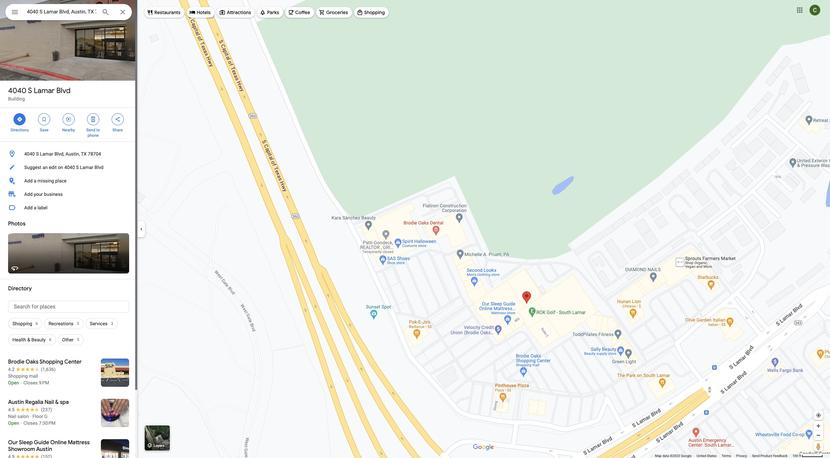 Task type: describe. For each thing, give the bounding box(es) containing it.
4.5
[[8, 407, 15, 413]]

google account: christina overa  
(christinaovera9@gmail.com) image
[[810, 5, 820, 15]]

privacy button
[[736, 454, 747, 459]]

open inside shopping mall open ⋅ closes 9 pm
[[8, 380, 19, 386]]

photos
[[8, 221, 25, 227]]

add your business
[[24, 192, 63, 197]]

(1,636)
[[41, 367, 56, 372]]

center
[[64, 359, 82, 366]]

4040 s lamar blvd, austin, tx 78704
[[24, 151, 101, 157]]

showroom
[[8, 446, 35, 453]]

nail inside nail salon · floor g open ⋅ closes 7:30 pm
[[8, 414, 16, 419]]

building
[[8, 96, 25, 102]]

©2023
[[670, 454, 680, 458]]

our sleep guide online mattress showroom austin
[[8, 440, 90, 453]]

2 vertical spatial s
[[76, 165, 79, 170]]

4040 for blvd
[[8, 86, 26, 96]]

privacy
[[736, 454, 747, 458]]

groceries button
[[316, 4, 352, 21]]

spa
[[60, 399, 69, 406]]

shopping mall open ⋅ closes 9 pm
[[8, 374, 49, 386]]

parks button
[[257, 4, 283, 21]]

google maps element
[[0, 0, 830, 459]]

united states
[[697, 454, 717, 458]]

product
[[761, 454, 772, 458]]

directions
[[11, 128, 29, 133]]

(237)
[[41, 407, 52, 413]]

brodie
[[8, 359, 24, 366]]

nail salon · floor g open ⋅ closes 7:30 pm
[[8, 414, 56, 426]]

online
[[50, 440, 67, 446]]

7:30 pm
[[39, 421, 56, 426]]

none text field inside '4040 s lamar blvd' main content
[[8, 301, 129, 313]]

s for blvd,
[[36, 151, 39, 157]]

data
[[663, 454, 669, 458]]

4040 s lamar blvd, austin, tx 78704 button
[[0, 147, 137, 161]]

add your business link
[[0, 188, 137, 201]]

map data ©2023 google
[[655, 454, 692, 458]]

4.9 stars 152 reviews image
[[8, 454, 52, 459]]

shopping for shopping
[[364, 9, 385, 15]]

health
[[12, 337, 26, 343]]

1 horizontal spatial nail
[[45, 399, 54, 406]]

our sleep guide online mattress showroom austin link
[[0, 434, 137, 459]]

phone
[[88, 133, 99, 138]]

shopping for shopping 6
[[12, 321, 32, 327]]

add for add a label
[[24, 205, 33, 211]]

other 5
[[62, 337, 79, 343]]

services
[[90, 321, 108, 327]]

lamar for blvd,
[[40, 151, 53, 157]]


[[115, 116, 121, 123]]

6 inside shopping 6
[[36, 322, 38, 326]]

coffee
[[295, 9, 310, 15]]

health & beauty 6
[[12, 337, 51, 343]]

mall
[[29, 374, 38, 379]]

3 for recreations
[[77, 322, 79, 326]]

suggest an edit on 4040 s lamar blvd
[[24, 165, 104, 170]]

terms button
[[722, 454, 731, 459]]

4.5 stars 237 reviews image
[[8, 407, 52, 413]]

recreations 3
[[49, 321, 79, 327]]

your
[[34, 192, 43, 197]]

100
[[793, 454, 798, 458]]

brodie oaks shopping center
[[8, 359, 82, 366]]

hotels button
[[187, 4, 215, 21]]

an
[[43, 165, 48, 170]]

oaks
[[26, 359, 38, 366]]

4040 s lamar blvd building
[[8, 86, 71, 102]]

label
[[37, 205, 47, 211]]

austin,
[[66, 151, 80, 157]]


[[11, 7, 19, 17]]

states
[[707, 454, 717, 458]]

a for missing
[[34, 178, 36, 184]]

recreations
[[49, 321, 73, 327]]

austin regalia nail & spa
[[8, 399, 69, 406]]

share
[[112, 128, 123, 133]]

tx
[[81, 151, 87, 157]]

attractions button
[[217, 4, 255, 21]]

suggest
[[24, 165, 41, 170]]

0 horizontal spatial &
[[27, 337, 30, 343]]

sleep
[[19, 440, 33, 446]]

ft
[[799, 454, 801, 458]]

directory
[[8, 286, 32, 292]]



Task type: locate. For each thing, give the bounding box(es) containing it.
g
[[44, 414, 48, 419]]

send
[[86, 128, 95, 133], [752, 454, 760, 458]]

blvd,
[[54, 151, 64, 157]]

other
[[62, 337, 74, 343]]

1 a from the top
[[34, 178, 36, 184]]

a left missing
[[34, 178, 36, 184]]

blvd down 78704
[[95, 165, 104, 170]]

3 up 5
[[77, 322, 79, 326]]

0 vertical spatial &
[[27, 337, 30, 343]]

add left your on the top of page
[[24, 192, 33, 197]]

send product feedback button
[[752, 454, 788, 459]]

0 horizontal spatial blvd
[[56, 86, 71, 96]]

add a label button
[[0, 201, 137, 215]]

show street view coverage image
[[814, 442, 823, 452]]

add a label
[[24, 205, 47, 211]]

closes down mall
[[23, 380, 38, 386]]

groceries
[[326, 9, 348, 15]]

4040 s lamar blvd main content
[[0, 0, 137, 459]]

0 horizontal spatial 6
[[36, 322, 38, 326]]

1 vertical spatial 4040
[[24, 151, 35, 157]]

0 horizontal spatial austin
[[8, 399, 24, 406]]

s inside 4040 s lamar blvd building
[[28, 86, 32, 96]]

9 pm
[[39, 380, 49, 386]]

zoom out image
[[816, 433, 821, 438]]

s
[[28, 86, 32, 96], [36, 151, 39, 157], [76, 165, 79, 170]]

0 horizontal spatial send
[[86, 128, 95, 133]]

2 horizontal spatial s
[[76, 165, 79, 170]]

0 vertical spatial add
[[24, 178, 33, 184]]

lamar
[[34, 86, 55, 96], [40, 151, 53, 157], [80, 165, 93, 170]]

78704
[[88, 151, 101, 157]]

3 inside the services 3
[[111, 322, 113, 326]]

1 horizontal spatial 6
[[49, 338, 51, 342]]

a left "label"
[[34, 205, 36, 211]]

4040 right on
[[64, 165, 75, 170]]

closes inside nail salon · floor g open ⋅ closes 7:30 pm
[[23, 421, 38, 426]]

blvd inside button
[[95, 165, 104, 170]]

closes down ·
[[23, 421, 38, 426]]

blvd
[[56, 86, 71, 96], [95, 165, 104, 170]]

footer containing map data ©2023 google
[[655, 454, 793, 459]]

send to phone
[[86, 128, 100, 138]]

our
[[8, 440, 18, 446]]

regalia
[[25, 399, 43, 406]]

2 a from the top
[[34, 205, 36, 211]]

austin up 4.5
[[8, 399, 24, 406]]

united states button
[[697, 454, 717, 459]]

0 vertical spatial austin
[[8, 399, 24, 406]]

feedback
[[773, 454, 788, 458]]

suggest an edit on 4040 s lamar blvd button
[[0, 161, 137, 174]]

business
[[44, 192, 63, 197]]

shopping inside shopping mall open ⋅ closes 9 pm
[[8, 374, 28, 379]]

1 ⋅ from the top
[[20, 380, 22, 386]]

a inside add a label button
[[34, 205, 36, 211]]

6 inside health & beauty 6
[[49, 338, 51, 342]]

1 horizontal spatial blvd
[[95, 165, 104, 170]]

3 right services
[[111, 322, 113, 326]]

0 horizontal spatial nail
[[8, 414, 16, 419]]

lamar up  at the top of the page
[[34, 86, 55, 96]]

None field
[[27, 8, 96, 16]]

shopping 6
[[12, 321, 38, 327]]

2 closes from the top
[[23, 421, 38, 426]]

none field inside 4040 s lamar blvd, austin, tx 78704 field
[[27, 8, 96, 16]]

send for send product feedback
[[752, 454, 760, 458]]

blvd inside 4040 s lamar blvd building
[[56, 86, 71, 96]]

lamar inside 4040 s lamar blvd building
[[34, 86, 55, 96]]

2 open from the top
[[8, 421, 19, 426]]

1 horizontal spatial send
[[752, 454, 760, 458]]

·
[[30, 414, 31, 419]]

beauty
[[31, 337, 46, 343]]

s for blvd
[[28, 86, 32, 96]]

send inside send to phone
[[86, 128, 95, 133]]

4.2 stars 1,636 reviews image
[[8, 366, 56, 373]]

⋅ inside nail salon · floor g open ⋅ closes 7:30 pm
[[20, 421, 22, 426]]

a inside add a missing place button
[[34, 178, 36, 184]]

2 ⋅ from the top
[[20, 421, 22, 426]]

add a missing place
[[24, 178, 66, 184]]

5
[[77, 338, 79, 342]]

1 vertical spatial lamar
[[40, 151, 53, 157]]

0 horizontal spatial 3
[[77, 322, 79, 326]]

100 ft
[[793, 454, 801, 458]]

collapse side panel image
[[138, 226, 145, 233]]

nearby
[[62, 128, 75, 133]]

austin up 4.9 stars 152 reviews image on the bottom left of page
[[36, 446, 52, 453]]

add for add your business
[[24, 192, 33, 197]]

2 3 from the left
[[111, 322, 113, 326]]

send up phone
[[86, 128, 95, 133]]

0 vertical spatial lamar
[[34, 86, 55, 96]]

zoom in image
[[816, 424, 821, 429]]

open inside nail salon · floor g open ⋅ closes 7:30 pm
[[8, 421, 19, 426]]

coffee button
[[285, 4, 314, 21]]

None text field
[[8, 301, 129, 313]]

united
[[697, 454, 706, 458]]

2 add from the top
[[24, 192, 33, 197]]


[[17, 116, 23, 123]]

0 vertical spatial a
[[34, 178, 36, 184]]

1 vertical spatial closes
[[23, 421, 38, 426]]

terms
[[722, 454, 731, 458]]

missing
[[37, 178, 54, 184]]

6 up beauty
[[36, 322, 38, 326]]

closes inside shopping mall open ⋅ closes 9 pm
[[23, 380, 38, 386]]

blvd up 
[[56, 86, 71, 96]]

0 vertical spatial blvd
[[56, 86, 71, 96]]

0 vertical spatial 6
[[36, 322, 38, 326]]

lamar down tx
[[80, 165, 93, 170]]

guide
[[34, 440, 49, 446]]

add for add a missing place
[[24, 178, 33, 184]]

1 horizontal spatial 3
[[111, 322, 113, 326]]

hotels
[[197, 9, 211, 15]]

⋅ inside shopping mall open ⋅ closes 9 pm
[[20, 380, 22, 386]]


[[90, 116, 96, 123]]

3 add from the top
[[24, 205, 33, 211]]

send left the product
[[752, 454, 760, 458]]

⋅ down "salon"
[[20, 421, 22, 426]]

0 vertical spatial nail
[[45, 399, 54, 406]]

services 3
[[90, 321, 113, 327]]


[[66, 116, 72, 123]]

& left spa
[[55, 399, 59, 406]]

add down the suggest
[[24, 178, 33, 184]]

&
[[27, 337, 30, 343], [55, 399, 59, 406]]

floor
[[32, 414, 43, 419]]

save
[[40, 128, 48, 133]]

 search field
[[5, 4, 132, 22]]

1 vertical spatial send
[[752, 454, 760, 458]]

1 horizontal spatial austin
[[36, 446, 52, 453]]

add left "label"
[[24, 205, 33, 211]]

⋅ down 4.2 stars 1,636 reviews 'image'
[[20, 380, 22, 386]]

0 vertical spatial ⋅
[[20, 380, 22, 386]]

restaurants
[[154, 9, 181, 15]]

nail down 4.5
[[8, 414, 16, 419]]

a for label
[[34, 205, 36, 211]]

0 vertical spatial s
[[28, 86, 32, 96]]

closes
[[23, 380, 38, 386], [23, 421, 38, 426]]

1 3 from the left
[[77, 322, 79, 326]]

 button
[[5, 4, 24, 22]]

& right health
[[27, 337, 30, 343]]

1 closes from the top
[[23, 380, 38, 386]]

actions for 4040 s lamar blvd region
[[0, 108, 137, 142]]

4040 up "building"
[[8, 86, 26, 96]]

place
[[55, 178, 66, 184]]

open down "salon"
[[8, 421, 19, 426]]

1 add from the top
[[24, 178, 33, 184]]

3 for services
[[111, 322, 113, 326]]

4040 inside 4040 s lamar blvd building
[[8, 86, 26, 96]]

1 vertical spatial ⋅
[[20, 421, 22, 426]]

6 right beauty
[[49, 338, 51, 342]]

⋅
[[20, 380, 22, 386], [20, 421, 22, 426]]

2 vertical spatial 4040
[[64, 165, 75, 170]]

1 vertical spatial austin
[[36, 446, 52, 453]]

0 vertical spatial send
[[86, 128, 95, 133]]

2 vertical spatial add
[[24, 205, 33, 211]]

1 vertical spatial blvd
[[95, 165, 104, 170]]

1 vertical spatial &
[[55, 399, 59, 406]]

restaurants button
[[144, 4, 185, 21]]

4040 S Lamar Blvd, Austin, TX 78704 field
[[5, 4, 132, 20]]

1 vertical spatial add
[[24, 192, 33, 197]]

4040 for blvd,
[[24, 151, 35, 157]]

1 horizontal spatial s
[[36, 151, 39, 157]]

3 inside recreations 3
[[77, 322, 79, 326]]

austin
[[8, 399, 24, 406], [36, 446, 52, 453]]

1 vertical spatial open
[[8, 421, 19, 426]]

shopping
[[364, 9, 385, 15], [12, 321, 32, 327], [40, 359, 63, 366], [8, 374, 28, 379]]

parks
[[267, 9, 279, 15]]

layers
[[154, 444, 164, 449]]

send product feedback
[[752, 454, 788, 458]]

4040 up the suggest
[[24, 151, 35, 157]]

send for send to phone
[[86, 128, 95, 133]]

nail up (237)
[[45, 399, 54, 406]]

1 open from the top
[[8, 380, 19, 386]]

nail
[[45, 399, 54, 406], [8, 414, 16, 419]]

footer inside google maps element
[[655, 454, 793, 459]]

open
[[8, 380, 19, 386], [8, 421, 19, 426]]

shopping button
[[354, 4, 389, 21]]

open down 4.2
[[8, 380, 19, 386]]

0 vertical spatial open
[[8, 380, 19, 386]]

0 vertical spatial 4040
[[8, 86, 26, 96]]

mattress
[[68, 440, 90, 446]]

1 horizontal spatial &
[[55, 399, 59, 406]]

2 vertical spatial lamar
[[80, 165, 93, 170]]

show your location image
[[816, 413, 822, 419]]

4040
[[8, 86, 26, 96], [24, 151, 35, 157], [64, 165, 75, 170]]

lamar left "blvd,"
[[40, 151, 53, 157]]

google
[[681, 454, 692, 458]]

4.2
[[8, 367, 15, 372]]

edit
[[49, 165, 57, 170]]

send inside button
[[752, 454, 760, 458]]

austin inside our sleep guide online mattress showroom austin
[[36, 446, 52, 453]]

1 vertical spatial nail
[[8, 414, 16, 419]]

footer
[[655, 454, 793, 459]]

0 vertical spatial closes
[[23, 380, 38, 386]]

1 vertical spatial 6
[[49, 338, 51, 342]]

shopping inside "shopping" button
[[364, 9, 385, 15]]

add a missing place button
[[0, 174, 137, 188]]

0 horizontal spatial s
[[28, 86, 32, 96]]

attractions
[[227, 9, 251, 15]]

lamar for blvd
[[34, 86, 55, 96]]

1 vertical spatial s
[[36, 151, 39, 157]]

1 vertical spatial a
[[34, 205, 36, 211]]

map
[[655, 454, 662, 458]]

shopping for shopping mall open ⋅ closes 9 pm
[[8, 374, 28, 379]]



Task type: vqa. For each thing, say whether or not it's contained in the screenshot.
TRIP associated with $228
no



